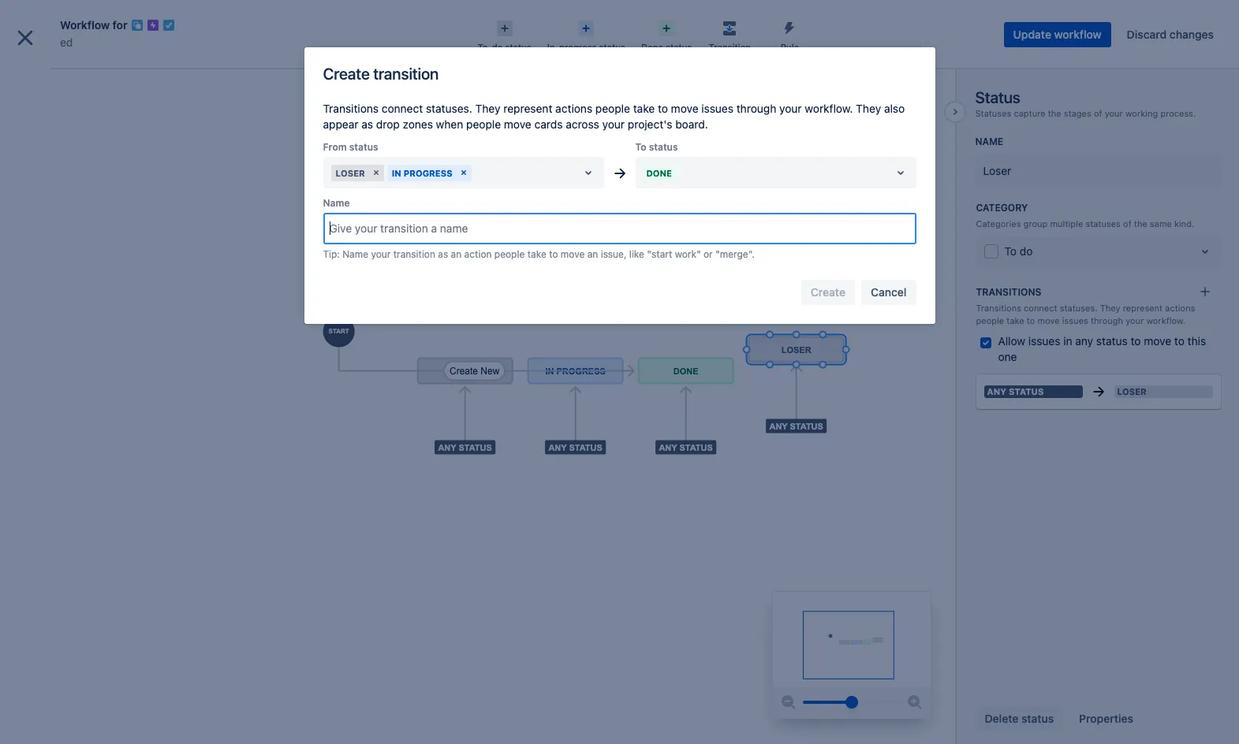 Task type: locate. For each thing, give the bounding box(es) containing it.
workflow. inside 'transitions connect statuses. they represent actions people take to move issues through your workflow. they also appear as drop zones when people move cards across your project's board.'
[[805, 102, 853, 115]]

0 vertical spatial done
[[641, 42, 663, 52]]

close workflow editor image
[[13, 25, 38, 50]]

2 horizontal spatial take
[[1007, 316, 1024, 326]]

0 vertical spatial as
[[361, 118, 373, 131]]

of right stages
[[1094, 108, 1102, 118]]

statuses. inside 'transitions connect statuses. they represent actions people take to move issues through your workflow. they also appear as drop zones when people move cards across your project's board.'
[[426, 102, 472, 115]]

done inside create transition dialog
[[646, 168, 672, 178]]

clear image
[[370, 166, 382, 179], [457, 166, 470, 179]]

status up the statuses
[[975, 88, 1020, 106]]

done for done
[[646, 168, 672, 178]]

zoom out image
[[779, 693, 798, 712]]

2 vertical spatial transitions
[[976, 303, 1021, 313]]

rule
[[781, 42, 799, 52]]

loser down from status
[[336, 168, 365, 178]]

of right statuses
[[1123, 218, 1132, 228]]

capture
[[1014, 108, 1045, 118]]

take right the action
[[527, 248, 546, 260]]

issues inside transitions connect statuses. they represent actions people take to move issues through your workflow.
[[1062, 316, 1088, 326]]

workflow
[[60, 18, 110, 32]]

properties button
[[1070, 707, 1143, 732]]

create inside create transition dialog
[[323, 65, 370, 83]]

0 horizontal spatial as
[[361, 118, 373, 131]]

workflow.
[[805, 102, 853, 115], [1146, 316, 1185, 326]]

0 horizontal spatial open image
[[579, 163, 597, 182]]

issues
[[701, 102, 733, 115], [1062, 316, 1088, 326], [1028, 334, 1060, 348]]

name
[[975, 135, 1003, 147], [323, 197, 350, 209], [342, 248, 368, 260]]

1 vertical spatial actions
[[1165, 303, 1195, 313]]

name up tip:
[[323, 197, 350, 209]]

1 vertical spatial issues
[[1062, 316, 1088, 326]]

1 vertical spatial through
[[1091, 316, 1123, 326]]

transitions for transitions connect statuses. they represent actions people take to move issues through your workflow.
[[976, 303, 1021, 313]]

any
[[987, 386, 1006, 397]]

people
[[595, 102, 630, 115], [466, 118, 501, 131], [494, 248, 525, 260], [976, 316, 1004, 326]]

1 vertical spatial status
[[1009, 386, 1044, 397]]

drop
[[376, 118, 400, 131]]

they for transitions connect statuses. they represent actions people take to move issues through your workflow.
[[1100, 303, 1120, 313]]

2 an from the left
[[587, 248, 598, 260]]

1 horizontal spatial an
[[587, 248, 598, 260]]

clear image left in
[[370, 166, 382, 179]]

people inside transitions connect statuses. they represent actions people take to move issues through your workflow.
[[976, 316, 1004, 326]]

transition left the action
[[393, 248, 435, 260]]

actions inside transitions connect statuses. they represent actions people take to move issues through your workflow.
[[1165, 303, 1195, 313]]

move inside allow issues in any status to move to this one
[[1144, 334, 1171, 348]]

0 vertical spatial do
[[492, 42, 503, 52]]

create transition image
[[1198, 286, 1211, 298]]

actions up across
[[555, 102, 592, 115]]

to inside transitions connect statuses. they represent actions people take to move issues through your workflow.
[[1027, 316, 1035, 326]]

0 vertical spatial ed
[[60, 35, 73, 49]]

issues for transitions connect statuses. they represent actions people take to move issues through your workflow.
[[1062, 316, 1088, 326]]

clear image left from status text box
[[457, 166, 470, 179]]

transition
[[373, 65, 439, 83], [393, 248, 435, 260]]

0 vertical spatial represent
[[503, 102, 552, 115]]

represent inside 'transitions connect statuses. they represent actions people take to move issues through your workflow. they also appear as drop zones when people move cards across your project's board.'
[[503, 102, 552, 115]]

cancel
[[871, 286, 907, 299]]

same
[[1150, 218, 1172, 228]]

in progress
[[392, 168, 452, 178]]

0 horizontal spatial clear image
[[370, 166, 382, 179]]

to-do status
[[478, 42, 531, 52]]

0 vertical spatial connect
[[382, 102, 423, 115]]

do inside popup button
[[492, 42, 503, 52]]

1 horizontal spatial the
[[1134, 218, 1147, 228]]

issues inside allow issues in any status to move to this one
[[1028, 334, 1060, 348]]

transitions inside 'transitions connect statuses. they represent actions people take to move issues through your workflow. they also appear as drop zones when people move cards across your project's board.'
[[323, 102, 379, 115]]

workflow. for transitions connect statuses. they represent actions people take to move issues through your workflow.
[[1146, 316, 1185, 326]]

open image for to status
[[891, 163, 910, 182]]

do
[[492, 42, 503, 52], [1020, 245, 1033, 258]]

your inside status statuses capture the stages of your working process.
[[1105, 108, 1123, 118]]

1 vertical spatial do
[[1020, 245, 1033, 258]]

0 vertical spatial the
[[1048, 108, 1061, 118]]

connect
[[382, 102, 423, 115], [1024, 303, 1057, 313]]

1 horizontal spatial clear image
[[457, 166, 470, 179]]

transitions up allow
[[976, 303, 1021, 313]]

1 horizontal spatial represent
[[1123, 303, 1163, 313]]

actions up 'this' at the top of the page
[[1165, 303, 1195, 313]]

2 horizontal spatial open image
[[1195, 242, 1214, 261]]

1 horizontal spatial loser
[[983, 164, 1011, 177]]

represent up cards
[[503, 102, 552, 115]]

represent
[[503, 102, 552, 115], [1123, 303, 1163, 313]]

workflow. left also
[[805, 102, 853, 115]]

the left stages
[[1048, 108, 1061, 118]]

through inside transitions connect statuses. they represent actions people take to move issues through your workflow.
[[1091, 316, 1123, 326]]

through for transitions connect statuses. they represent actions people take to move issues through your workflow.
[[1091, 316, 1123, 326]]

move inside transitions connect statuses. they represent actions people take to move issues through your workflow.
[[1038, 316, 1060, 326]]

through up allow issues in any status to move to this one
[[1091, 316, 1123, 326]]

do down the group
[[1020, 245, 1033, 258]]

your left working
[[1105, 108, 1123, 118]]

an left the action
[[451, 248, 462, 260]]

take
[[633, 102, 655, 115], [527, 248, 546, 260], [1007, 316, 1024, 326]]

2 vertical spatial issues
[[1028, 334, 1060, 348]]

1 vertical spatial create
[[323, 65, 370, 83]]

create up the done status
[[638, 15, 672, 28]]

Search field
[[939, 9, 1097, 34]]

loser up category
[[983, 164, 1011, 177]]

the
[[1048, 108, 1061, 118], [1134, 218, 1147, 228]]

transitions connect statuses. they represent actions people take to move issues through your workflow. they also appear as drop zones when people move cards across your project's board.
[[323, 102, 905, 131]]

connect for transitions connect statuses. they represent actions people take to move issues through your workflow.
[[1024, 303, 1057, 313]]

connect inside 'transitions connect statuses. they represent actions people take to move issues through your workflow. they also appear as drop zones when people move cards across your project's board.'
[[382, 102, 423, 115]]

0 horizontal spatial do
[[492, 42, 503, 52]]

1 horizontal spatial take
[[633, 102, 655, 115]]

to
[[658, 102, 668, 115], [549, 248, 558, 260], [1027, 316, 1035, 326], [1131, 334, 1141, 348], [1174, 334, 1185, 348]]

0 vertical spatial statuses.
[[426, 102, 472, 115]]

0 horizontal spatial actions
[[555, 102, 592, 115]]

1 vertical spatial ed
[[47, 69, 61, 82]]

transitions up appear
[[323, 102, 379, 115]]

0 vertical spatial workflow.
[[805, 102, 853, 115]]

do left in-
[[492, 42, 503, 52]]

kind.
[[1174, 218, 1194, 228]]

to down categories
[[1004, 245, 1017, 258]]

0 vertical spatial name
[[975, 135, 1003, 147]]

1 clear image from the left
[[370, 166, 382, 179]]

1 vertical spatial to
[[1004, 245, 1017, 258]]

the inside category categories group multiple statuses of the same kind.
[[1134, 218, 1147, 228]]

they down 'to-'
[[475, 102, 501, 115]]

your
[[779, 102, 802, 115], [1105, 108, 1123, 118], [602, 118, 625, 131], [371, 248, 391, 260], [1126, 316, 1144, 326]]

open image down across
[[579, 163, 597, 182]]

status
[[505, 42, 531, 52], [599, 42, 625, 52], [666, 42, 692, 52], [349, 141, 378, 153], [649, 141, 678, 153], [1096, 334, 1128, 348], [1021, 712, 1054, 726]]

issues inside 'transitions connect statuses. they represent actions people take to move issues through your workflow. they also appear as drop zones when people move cards across your project's board.'
[[701, 102, 733, 115]]

1 vertical spatial transition
[[393, 248, 435, 260]]

through
[[736, 102, 776, 115], [1091, 316, 1123, 326]]

0 horizontal spatial statuses.
[[426, 102, 472, 115]]

done down "to status"
[[646, 168, 672, 178]]

0 horizontal spatial an
[[451, 248, 462, 260]]

an left the issue,
[[587, 248, 598, 260]]

move
[[671, 102, 698, 115], [504, 118, 531, 131], [561, 248, 585, 260], [1038, 316, 1060, 326], [1144, 334, 1171, 348]]

statuses. up "any"
[[1060, 303, 1098, 313]]

open image
[[579, 163, 597, 182], [891, 163, 910, 182], [1195, 242, 1214, 261]]

0 horizontal spatial they
[[475, 102, 501, 115]]

take for transitions connect statuses. they represent actions people take to move issues through your workflow.
[[1007, 316, 1024, 326]]

1 horizontal spatial statuses.
[[1060, 303, 1098, 313]]

to inside 'transitions connect statuses. they represent actions people take to move issues through your workflow. they also appear as drop zones when people move cards across your project's board.'
[[658, 102, 668, 115]]

connect up drop
[[382, 102, 423, 115]]

1 vertical spatial represent
[[1123, 303, 1163, 313]]

Name field
[[325, 215, 914, 243]]

done down create button
[[641, 42, 663, 52]]

2 vertical spatial take
[[1007, 316, 1024, 326]]

do for to
[[1020, 245, 1033, 258]]

take inside transitions connect statuses. they represent actions people take to move issues through your workflow.
[[1007, 316, 1024, 326]]

done status button
[[633, 16, 700, 54]]

as
[[361, 118, 373, 131], [438, 248, 448, 260]]

0 horizontal spatial issues
[[701, 102, 733, 115]]

0 horizontal spatial of
[[1094, 108, 1102, 118]]

as left the action
[[438, 248, 448, 260]]

create for create transition
[[323, 65, 370, 83]]

0 horizontal spatial connect
[[382, 102, 423, 115]]

open image up create transition icon
[[1195, 242, 1214, 261]]

0 vertical spatial issues
[[701, 102, 733, 115]]

0 vertical spatial through
[[736, 102, 776, 115]]

take up project's
[[633, 102, 655, 115]]

workflow. inside transitions connect statuses. they represent actions people take to move issues through your workflow.
[[1146, 316, 1185, 326]]

appear
[[323, 118, 358, 131]]

create banner
[[0, 0, 1239, 44]]

clear image for in progress
[[457, 166, 470, 179]]

1 horizontal spatial open image
[[891, 163, 910, 182]]

0 horizontal spatial the
[[1048, 108, 1061, 118]]

of for status
[[1094, 108, 1102, 118]]

actions inside 'transitions connect statuses. they represent actions people take to move issues through your workflow. they also appear as drop zones when people move cards across your project's board.'
[[555, 102, 592, 115]]

status right "any"
[[1096, 334, 1128, 348]]

changes
[[1170, 28, 1214, 41]]

0 vertical spatial of
[[1094, 108, 1102, 118]]

1 horizontal spatial create
[[638, 15, 672, 28]]

your right tip:
[[371, 248, 391, 260]]

issues up the board.
[[701, 102, 733, 115]]

workflow. for transitions connect statuses. they represent actions people take to move issues through your workflow. they also appear as drop zones when people move cards across your project's board.
[[805, 102, 853, 115]]

1 vertical spatial as
[[438, 248, 448, 260]]

0 vertical spatial to
[[635, 141, 646, 153]]

1 horizontal spatial of
[[1123, 218, 1132, 228]]

connect inside transitions connect statuses. they represent actions people take to move issues through your workflow.
[[1024, 303, 1057, 313]]

create
[[638, 15, 672, 28], [323, 65, 370, 83]]

0 vertical spatial transition
[[373, 65, 439, 83]]

group
[[6, 289, 183, 374], [6, 289, 183, 332], [6, 332, 183, 374]]

2 horizontal spatial they
[[1100, 303, 1120, 313]]

take up allow
[[1007, 316, 1024, 326]]

any
[[1075, 334, 1093, 348]]

progress
[[404, 168, 452, 178]]

1 vertical spatial statuses.
[[1060, 303, 1098, 313]]

delete status
[[985, 712, 1054, 726]]

From status text field
[[475, 165, 477, 181]]

the left same
[[1134, 218, 1147, 228]]

discard changes button
[[1117, 22, 1223, 47]]

category
[[976, 202, 1028, 214]]

status right delete at the right bottom
[[1021, 712, 1054, 726]]

transitions down to do
[[976, 287, 1041, 298]]

working
[[1125, 108, 1158, 118]]

workflow. up allow issues in any status to move to this one
[[1146, 316, 1185, 326]]

0 horizontal spatial create
[[323, 65, 370, 83]]

status
[[975, 88, 1020, 106], [1009, 386, 1044, 397]]

they left also
[[856, 102, 881, 115]]

1 vertical spatial workflow.
[[1146, 316, 1185, 326]]

1 horizontal spatial actions
[[1165, 303, 1195, 313]]

issues left in
[[1028, 334, 1060, 348]]

name right tip:
[[342, 248, 368, 260]]

0 vertical spatial create
[[638, 15, 672, 28]]

0 vertical spatial take
[[633, 102, 655, 115]]

0 horizontal spatial to
[[635, 141, 646, 153]]

1 horizontal spatial they
[[856, 102, 881, 115]]

to inside status dialog
[[1004, 245, 1017, 258]]

open image down also
[[891, 163, 910, 182]]

status right the any
[[1009, 386, 1044, 397]]

update
[[1013, 28, 1051, 41]]

2 horizontal spatial issues
[[1062, 316, 1088, 326]]

2 clear image from the left
[[457, 166, 470, 179]]

discard
[[1127, 28, 1167, 41]]

transitions connect statuses. they represent actions people take to move issues through your workflow.
[[976, 303, 1195, 326]]

done inside done status popup button
[[641, 42, 663, 52]]

represent up allow issues in any status to move to this one
[[1123, 303, 1163, 313]]

to inside create transition dialog
[[635, 141, 646, 153]]

statuses. for transitions connect statuses. they represent actions people take to move issues through your workflow. they also appear as drop zones when people move cards across your project's board.
[[426, 102, 472, 115]]

in-
[[547, 42, 559, 52]]

represent for transitions connect statuses. they represent actions people take to move issues through your workflow. they also appear as drop zones when people move cards across your project's board.
[[503, 102, 552, 115]]

status inside allow issues in any status to move to this one
[[1096, 334, 1128, 348]]

they inside transitions connect statuses. they represent actions people take to move issues through your workflow.
[[1100, 303, 1120, 313]]

1 horizontal spatial connect
[[1024, 303, 1057, 313]]

status down create button
[[666, 42, 692, 52]]

to status
[[635, 141, 678, 153]]

1 vertical spatial done
[[646, 168, 672, 178]]

to down project's
[[635, 141, 646, 153]]

name down the statuses
[[975, 135, 1003, 147]]

ed down ed link in the top left of the page
[[47, 69, 61, 82]]

categories
[[976, 218, 1021, 228]]

0 horizontal spatial workflow.
[[805, 102, 853, 115]]

of for category
[[1123, 218, 1132, 228]]

1 horizontal spatial through
[[1091, 316, 1123, 326]]

loser inside create transition dialog
[[336, 168, 365, 178]]

of inside status statuses capture the stages of your working process.
[[1094, 108, 1102, 118]]

0 horizontal spatial loser
[[336, 168, 365, 178]]

also
[[884, 102, 905, 115]]

statuses.
[[426, 102, 472, 115], [1060, 303, 1098, 313]]

of
[[1094, 108, 1102, 118], [1123, 218, 1132, 228]]

through down transition
[[736, 102, 776, 115]]

board.
[[675, 118, 708, 131]]

as left drop
[[361, 118, 373, 131]]

done
[[641, 42, 663, 52], [646, 168, 672, 178]]

category categories group multiple statuses of the same kind.
[[976, 202, 1194, 228]]

"merge".
[[715, 248, 755, 260]]

1 horizontal spatial to
[[1004, 245, 1017, 258]]

the inside status statuses capture the stages of your working process.
[[1048, 108, 1061, 118]]

1 vertical spatial connect
[[1024, 303, 1057, 313]]

they up allow issues in any status to move to this one
[[1100, 303, 1120, 313]]

ed down workflow
[[60, 35, 73, 49]]

properties
[[1079, 712, 1133, 726]]

zoom in image
[[905, 693, 924, 712]]

1 horizontal spatial do
[[1020, 245, 1033, 258]]

connect up allow
[[1024, 303, 1057, 313]]

0 vertical spatial transitions
[[323, 102, 379, 115]]

connect for transitions connect statuses. they represent actions people take to move issues through your workflow. they also appear as drop zones when people move cards across your project's board.
[[382, 102, 423, 115]]

in-progress status button
[[539, 16, 633, 54]]

jira software image
[[41, 12, 147, 31], [41, 12, 147, 31]]

they
[[475, 102, 501, 115], [856, 102, 881, 115], [1100, 303, 1120, 313]]

in-progress status
[[547, 42, 625, 52]]

transitions
[[323, 102, 379, 115], [976, 287, 1041, 298], [976, 303, 1021, 313]]

issues up in
[[1062, 316, 1088, 326]]

transitions inside transitions connect statuses. they represent actions people take to move issues through your workflow.
[[976, 303, 1021, 313]]

create for create
[[638, 15, 672, 28]]

0 horizontal spatial through
[[736, 102, 776, 115]]

to-
[[478, 42, 492, 52]]

delete
[[985, 712, 1018, 726]]

1 vertical spatial the
[[1134, 218, 1147, 228]]

0 horizontal spatial represent
[[503, 102, 552, 115]]

an
[[451, 248, 462, 260], [587, 248, 598, 260]]

create up appear
[[323, 65, 370, 83]]

loser
[[983, 164, 1011, 177], [336, 168, 365, 178], [1117, 386, 1147, 397]]

multiple
[[1050, 218, 1083, 228]]

statuses. up when
[[426, 102, 472, 115]]

of inside category categories group multiple statuses of the same kind.
[[1123, 218, 1132, 228]]

create inside create button
[[638, 15, 672, 28]]

1 horizontal spatial issues
[[1028, 334, 1060, 348]]

1 vertical spatial take
[[527, 248, 546, 260]]

actions
[[555, 102, 592, 115], [1165, 303, 1195, 313]]

they for transitions connect statuses. they represent actions people take to move issues through your workflow. they also appear as drop zones when people move cards across your project's board.
[[475, 102, 501, 115]]

statuses. inside transitions connect statuses. they represent actions people take to move issues through your workflow.
[[1060, 303, 1098, 313]]

people up allow
[[976, 316, 1004, 326]]

loser down allow issues in any status to move to this one
[[1117, 386, 1147, 397]]

1 horizontal spatial workflow.
[[1146, 316, 1185, 326]]

0 vertical spatial status
[[975, 88, 1020, 106]]

represent inside transitions connect statuses. they represent actions people take to move issues through your workflow.
[[1123, 303, 1163, 313]]

transition up zones
[[373, 65, 439, 83]]

ed
[[60, 35, 73, 49], [47, 69, 61, 82]]

actions for transitions connect statuses. they represent actions people take to move issues through your workflow. they also appear as drop zones when people move cards across your project's board.
[[555, 102, 592, 115]]

2 horizontal spatial loser
[[1117, 386, 1147, 397]]

through inside 'transitions connect statuses. they represent actions people take to move issues through your workflow. they also appear as drop zones when people move cards across your project's board.'
[[736, 102, 776, 115]]

0 vertical spatial actions
[[555, 102, 592, 115]]

issue,
[[601, 248, 627, 260]]

1 vertical spatial of
[[1123, 218, 1132, 228]]

your up allow issues in any status to move to this one
[[1126, 316, 1144, 326]]

workflow
[[1054, 28, 1102, 41]]

take inside 'transitions connect statuses. they represent actions people take to move issues through your workflow. they also appear as drop zones when people move cards across your project's board.'
[[633, 102, 655, 115]]

1 horizontal spatial as
[[438, 248, 448, 260]]



Task type: describe. For each thing, give the bounding box(es) containing it.
tip:
[[323, 248, 340, 260]]

for
[[112, 18, 127, 32]]

cards
[[534, 118, 563, 131]]

represent for transitions connect statuses. they represent actions people take to move issues through your workflow.
[[1123, 303, 1163, 313]]

"start
[[647, 248, 672, 260]]

done status
[[641, 42, 692, 52]]

people up across
[[595, 102, 630, 115]]

as inside 'transitions connect statuses. they represent actions people take to move issues through your workflow. they also appear as drop zones when people move cards across your project's board.'
[[361, 118, 373, 131]]

in
[[392, 168, 401, 178]]

process.
[[1160, 108, 1196, 118]]

one
[[998, 350, 1017, 363]]

project's
[[628, 118, 672, 131]]

1 an from the left
[[451, 248, 462, 260]]

1 vertical spatial transitions
[[976, 287, 1041, 298]]

cancel button
[[861, 280, 916, 305]]

any status
[[987, 386, 1044, 397]]

clear image for loser
[[370, 166, 382, 179]]

work"
[[675, 248, 701, 260]]

create button
[[628, 9, 682, 34]]

you're in the workflow viewfinder, use the arrow keys to move it element
[[773, 592, 930, 687]]

transition
[[709, 42, 751, 52]]

statuses
[[1086, 218, 1121, 228]]

workflow for
[[60, 18, 127, 32]]

this
[[1187, 334, 1206, 348]]

status dialog
[[0, 0, 1239, 745]]

primary element
[[9, 0, 939, 44]]

across
[[566, 118, 599, 131]]

status statuses capture the stages of your working process.
[[975, 88, 1196, 118]]

status right progress
[[599, 42, 625, 52]]

open image for from status
[[579, 163, 597, 182]]

your right across
[[602, 118, 625, 131]]

your down rule on the top right of page
[[779, 102, 802, 115]]

tip: name your transition as an action people take to move an issue, like "start work" or "merge".
[[323, 248, 755, 260]]

allow
[[998, 334, 1025, 348]]

to for to status
[[635, 141, 646, 153]]

people right the action
[[494, 248, 525, 260]]

status right 'from'
[[349, 141, 378, 153]]

when
[[436, 118, 463, 131]]

create transition
[[323, 65, 439, 83]]

status inside status statuses capture the stages of your working process.
[[975, 88, 1020, 106]]

status down project's
[[649, 141, 678, 153]]

done for done status
[[641, 42, 663, 52]]

Zoom level range field
[[803, 687, 900, 719]]

rule button
[[760, 16, 820, 54]]

ed link
[[60, 33, 73, 52]]

to-do status button
[[470, 16, 539, 54]]

create transition dialog
[[304, 47, 935, 324]]

people right when
[[466, 118, 501, 131]]

statuses
[[975, 108, 1011, 118]]

zones
[[403, 118, 433, 131]]

or
[[704, 248, 713, 260]]

statuses. for transitions connect statuses. they represent actions people take to move issues through your workflow.
[[1060, 303, 1098, 313]]

to for to do
[[1004, 245, 1017, 258]]

transition button
[[700, 16, 760, 54]]

status inside button
[[1021, 712, 1054, 726]]

to do
[[1004, 245, 1033, 258]]

group
[[1023, 218, 1048, 228]]

from
[[323, 141, 347, 153]]

action
[[464, 248, 492, 260]]

allow issues in any status to move to this one
[[998, 334, 1206, 363]]

like
[[629, 248, 644, 260]]

take for transitions connect statuses. they represent actions people take to move issues through your workflow. they also appear as drop zones when people move cards across your project's board.
[[633, 102, 655, 115]]

1 vertical spatial name
[[323, 197, 350, 209]]

issues for transitions connect statuses. they represent actions people take to move issues through your workflow. they also appear as drop zones when people move cards across your project's board.
[[701, 102, 733, 115]]

name inside status dialog
[[975, 135, 1003, 147]]

update workflow
[[1013, 28, 1102, 41]]

do for to-
[[492, 42, 503, 52]]

transitions for transitions connect statuses. they represent actions people take to move issues through your workflow. they also appear as drop zones when people move cards across your project's board.
[[323, 102, 379, 115]]

from status
[[323, 141, 378, 153]]

discard changes
[[1127, 28, 1214, 41]]

your inside transitions connect statuses. they represent actions people take to move issues through your workflow.
[[1126, 316, 1144, 326]]

in
[[1063, 334, 1072, 348]]

update workflow button
[[1004, 22, 1111, 47]]

0 horizontal spatial take
[[527, 248, 546, 260]]

stages
[[1064, 108, 1091, 118]]

progress
[[559, 42, 597, 52]]

2 vertical spatial name
[[342, 248, 368, 260]]

delete status button
[[975, 707, 1063, 732]]

through for transitions connect statuses. they represent actions people take to move issues through your workflow. they also appear as drop zones when people move cards across your project's board.
[[736, 102, 776, 115]]

actions for transitions connect statuses. they represent actions people take to move issues through your workflow.
[[1165, 303, 1195, 313]]

status right 'to-'
[[505, 42, 531, 52]]

ed inside status dialog
[[60, 35, 73, 49]]



Task type: vqa. For each thing, say whether or not it's contained in the screenshot.
text
no



